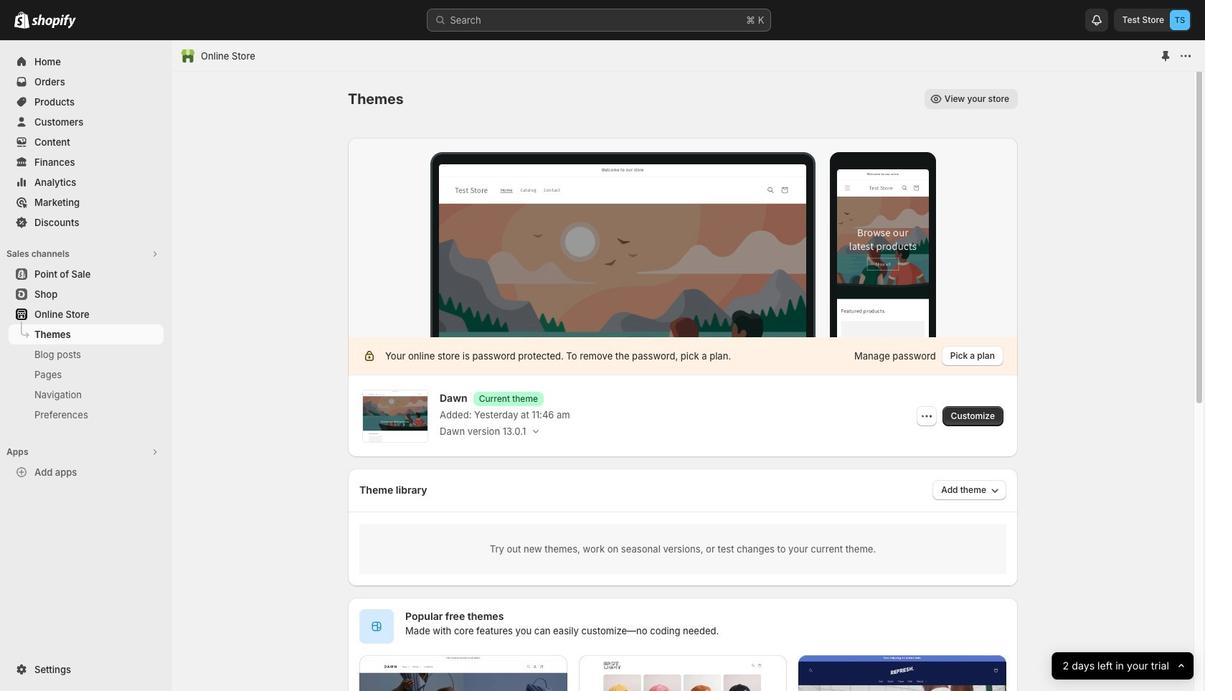 Task type: locate. For each thing, give the bounding box(es) containing it.
online store image
[[181, 49, 195, 63]]

test store image
[[1171, 10, 1191, 30]]

1 horizontal spatial shopify image
[[32, 14, 76, 29]]

shopify image
[[14, 11, 29, 29], [32, 14, 76, 29]]



Task type: describe. For each thing, give the bounding box(es) containing it.
0 horizontal spatial shopify image
[[14, 11, 29, 29]]



Task type: vqa. For each thing, say whether or not it's contained in the screenshot.
The My Store image
no



